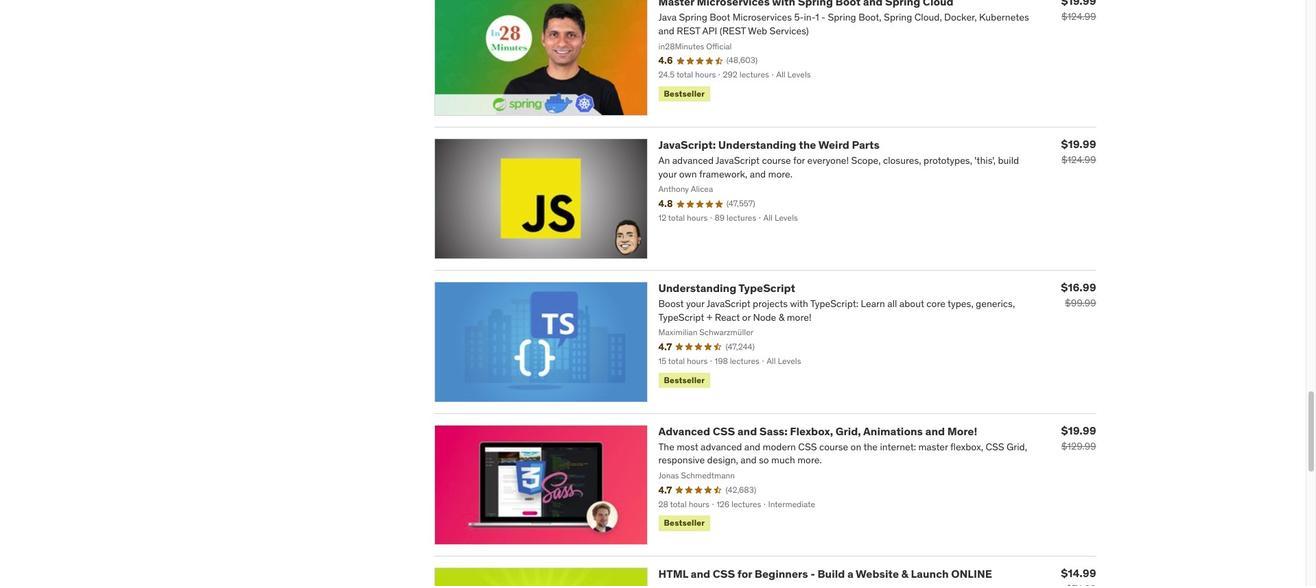 Task type: vqa. For each thing, say whether or not it's contained in the screenshot.


Task type: describe. For each thing, give the bounding box(es) containing it.
advanced css and sass: flexbox, grid, animations and more!
[[658, 425, 978, 438]]

$99.99
[[1065, 297, 1096, 309]]

for
[[738, 568, 752, 582]]

$19.99 for javascript: understanding the weird parts
[[1061, 137, 1096, 151]]

html and css for beginners - build a website & launch online
[[658, 568, 992, 582]]

$129.99
[[1062, 440, 1096, 453]]

weird
[[819, 138, 850, 152]]

sass:
[[760, 425, 788, 438]]

javascript: understanding the weird parts
[[658, 138, 880, 152]]

2 css from the top
[[713, 568, 735, 582]]

0 horizontal spatial and
[[691, 568, 710, 582]]

advanced
[[658, 425, 710, 438]]

understanding typescript link
[[658, 281, 795, 295]]

0 vertical spatial understanding
[[718, 138, 797, 152]]

$19.99 $129.99
[[1061, 424, 1096, 453]]

the
[[799, 138, 816, 152]]

website
[[856, 568, 899, 582]]

more!
[[948, 425, 978, 438]]

build
[[818, 568, 845, 582]]

1 horizontal spatial and
[[738, 425, 757, 438]]

1 vertical spatial understanding
[[658, 281, 737, 295]]

animations
[[863, 425, 923, 438]]

understanding typescript
[[658, 281, 795, 295]]



Task type: locate. For each thing, give the bounding box(es) containing it.
1 $19.99 from the top
[[1061, 137, 1096, 151]]

and left sass:
[[738, 425, 757, 438]]

1 vertical spatial $19.99
[[1061, 424, 1096, 438]]

0 vertical spatial css
[[713, 425, 735, 438]]

javascript:
[[658, 138, 716, 152]]

understanding
[[718, 138, 797, 152], [658, 281, 737, 295]]

0 vertical spatial $124.99
[[1062, 10, 1096, 23]]

typescript
[[739, 281, 795, 295]]

1 css from the top
[[713, 425, 735, 438]]

flexbox,
[[790, 425, 833, 438]]

1 vertical spatial css
[[713, 568, 735, 582]]

$19.99 for advanced css and sass: flexbox, grid, animations and more!
[[1061, 424, 1096, 438]]

launch
[[911, 568, 949, 582]]

html and css for beginners - build a website & launch online link
[[658, 568, 992, 582]]

$16.99 $99.99
[[1061, 281, 1096, 309]]

$16.99
[[1061, 281, 1096, 294]]

and left more!
[[925, 425, 945, 438]]

-
[[811, 568, 815, 582]]

css left for
[[713, 568, 735, 582]]

javascript: understanding the weird parts link
[[658, 138, 880, 152]]

2 horizontal spatial and
[[925, 425, 945, 438]]

1 vertical spatial $124.99
[[1062, 154, 1096, 166]]

$124.99 inside $19.99 $124.99
[[1062, 154, 1096, 166]]

parts
[[852, 138, 880, 152]]

css right advanced
[[713, 425, 735, 438]]

1 $124.99 from the top
[[1062, 10, 1096, 23]]

online
[[951, 568, 992, 582]]

html
[[658, 568, 688, 582]]

and
[[738, 425, 757, 438], [925, 425, 945, 438], [691, 568, 710, 582]]

$124.99
[[1062, 10, 1096, 23], [1062, 154, 1096, 166]]

a
[[848, 568, 854, 582]]

beginners
[[755, 568, 808, 582]]

css
[[713, 425, 735, 438], [713, 568, 735, 582]]

0 vertical spatial $19.99
[[1061, 137, 1096, 151]]

$14.99
[[1061, 567, 1096, 581]]

$19.99
[[1061, 137, 1096, 151], [1061, 424, 1096, 438]]

2 $19.99 from the top
[[1061, 424, 1096, 438]]

$19.99 $124.99
[[1061, 137, 1096, 166]]

advanced css and sass: flexbox, grid, animations and more! link
[[658, 425, 978, 438]]

2 $124.99 from the top
[[1062, 154, 1096, 166]]

and right "html"
[[691, 568, 710, 582]]

&
[[901, 568, 909, 582]]

grid,
[[836, 425, 861, 438]]



